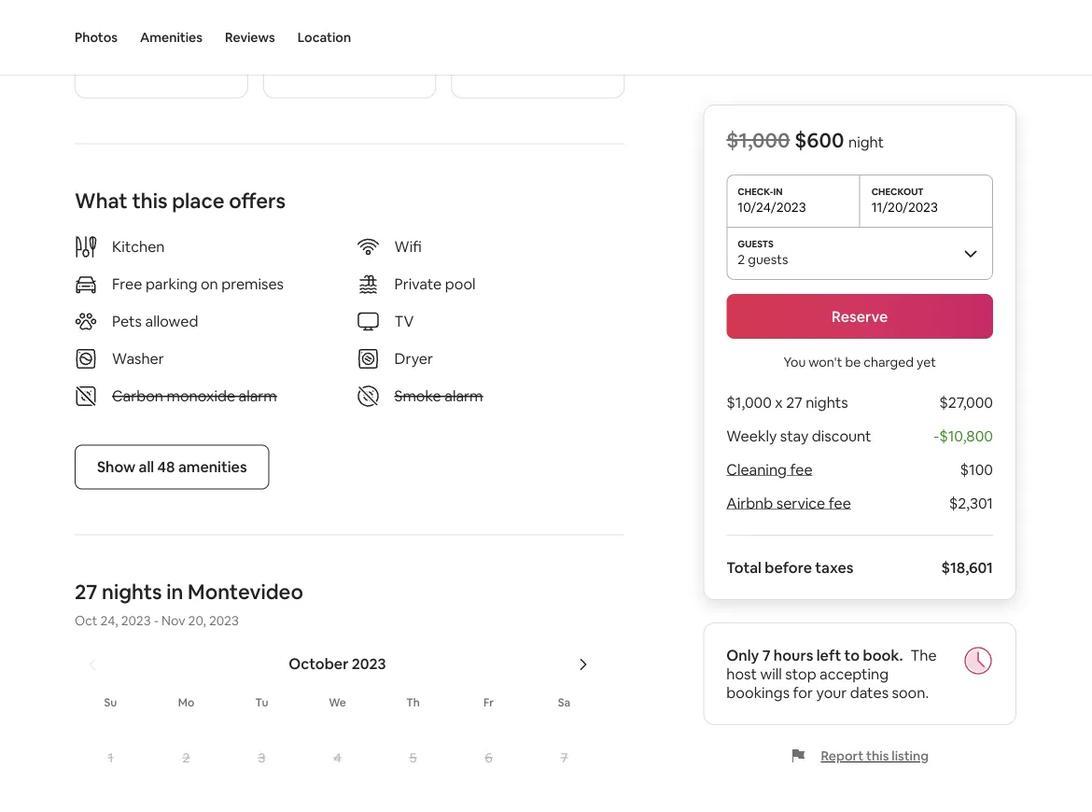 Task type: locate. For each thing, give the bounding box(es) containing it.
1 horizontal spatial alarm
[[445, 386, 483, 406]]

1 vertical spatial 27
[[75, 579, 98, 605]]

2 horizontal spatial 2023
[[352, 654, 386, 674]]

report this listing
[[821, 748, 929, 765]]

0 vertical spatial fee
[[790, 460, 813, 479]]

$1,000
[[727, 127, 790, 153], [727, 393, 772, 412]]

fee
[[790, 460, 813, 479], [829, 493, 852, 513]]

living room 1 2 couches
[[286, 11, 378, 55]]

won't
[[809, 354, 843, 371]]

alarm right monoxide
[[239, 386, 277, 406]]

- down yet
[[934, 426, 940, 445]]

bookings
[[727, 683, 790, 702]]

1 horizontal spatial 27
[[786, 393, 803, 412]]

2
[[286, 39, 294, 55], [738, 251, 745, 268], [183, 750, 190, 766]]

1 alarm from the left
[[239, 386, 277, 406]]

pets allowed
[[112, 312, 198, 331]]

1 horizontal spatial 3
[[258, 750, 266, 766]]

3 left the "single"
[[98, 39, 105, 55]]

location
[[298, 29, 351, 46]]

27 up oct
[[75, 579, 98, 605]]

0 vertical spatial 2
[[286, 39, 294, 55]]

1 horizontal spatial -
[[934, 426, 940, 445]]

27 right x
[[786, 393, 803, 412]]

2 guests button
[[727, 227, 994, 279]]

4 inside bedroom 4 3 single beds
[[166, 11, 175, 30]]

mo
[[178, 695, 194, 709]]

1 vertical spatial 4
[[334, 750, 341, 766]]

2 for 2 guests
[[738, 251, 745, 268]]

smoke alarm
[[395, 386, 483, 406]]

this up kitchen
[[132, 187, 168, 214]]

$1,000 left $600
[[727, 127, 790, 153]]

amenities
[[140, 29, 203, 46]]

amenities button
[[140, 0, 203, 75]]

0 horizontal spatial 7
[[561, 750, 568, 766]]

guests
[[748, 251, 789, 268]]

nights up 24,
[[102, 579, 162, 605]]

alarm right smoke
[[445, 386, 483, 406]]

x
[[775, 393, 783, 412]]

$27,000
[[940, 393, 994, 412]]

4 up beds
[[166, 11, 175, 30]]

this for report
[[867, 748, 889, 765]]

0 vertical spatial nights
[[806, 393, 848, 412]]

washer
[[112, 349, 164, 368]]

place
[[172, 187, 225, 214]]

0 vertical spatial 7
[[763, 646, 771, 665]]

airbnb
[[727, 493, 773, 513]]

0 horizontal spatial this
[[132, 187, 168, 214]]

photos button
[[75, 0, 118, 75]]

calendar application
[[52, 634, 1093, 811]]

this left listing
[[867, 748, 889, 765]]

2 vertical spatial 2
[[183, 750, 190, 766]]

this
[[132, 187, 168, 214], [867, 748, 889, 765]]

2 left guests
[[738, 251, 745, 268]]

soon.
[[892, 683, 929, 702]]

listing
[[892, 748, 929, 765]]

2023 right 20,
[[209, 612, 239, 629]]

7
[[763, 646, 771, 665], [561, 750, 568, 766]]

nov
[[162, 612, 185, 629]]

48
[[157, 457, 175, 476]]

1 vertical spatial $1,000
[[727, 393, 772, 412]]

0 vertical spatial 4
[[166, 11, 175, 30]]

0 horizontal spatial 3
[[98, 39, 105, 55]]

yet
[[917, 354, 936, 371]]

reserve button
[[727, 294, 994, 339]]

1 vertical spatial nights
[[102, 579, 162, 605]]

all
[[139, 457, 154, 476]]

4 inside 4 button
[[334, 750, 341, 766]]

1 vertical spatial 2
[[738, 251, 745, 268]]

0 vertical spatial 3
[[98, 39, 105, 55]]

montevideo
[[188, 579, 303, 605]]

1 right room
[[372, 11, 378, 30]]

0 vertical spatial this
[[132, 187, 168, 214]]

location button
[[298, 0, 351, 75]]

carbon monoxide alarm
[[112, 386, 277, 406]]

1 horizontal spatial this
[[867, 748, 889, 765]]

-
[[934, 426, 940, 445], [154, 612, 159, 629]]

nights
[[806, 393, 848, 412], [102, 579, 162, 605]]

0 horizontal spatial nights
[[102, 579, 162, 605]]

you won't be charged yet
[[784, 354, 936, 371]]

reviews button
[[225, 0, 275, 75]]

report this listing button
[[791, 748, 929, 765]]

1 vertical spatial this
[[867, 748, 889, 765]]

0 horizontal spatial fee
[[790, 460, 813, 479]]

2 inside button
[[183, 750, 190, 766]]

0 vertical spatial $1,000
[[727, 127, 790, 153]]

0 horizontal spatial 1
[[108, 750, 113, 766]]

1 horizontal spatial 2
[[286, 39, 294, 55]]

0 horizontal spatial -
[[154, 612, 159, 629]]

this for what
[[132, 187, 168, 214]]

1
[[372, 11, 378, 30], [108, 750, 113, 766]]

1 vertical spatial 1
[[108, 750, 113, 766]]

su
[[104, 695, 117, 709]]

5
[[410, 750, 417, 766]]

accepting
[[820, 664, 889, 684]]

alarm
[[239, 386, 277, 406], [445, 386, 483, 406]]

fee right service
[[829, 493, 852, 513]]

0 vertical spatial -
[[934, 426, 940, 445]]

2 horizontal spatial 2
[[738, 251, 745, 268]]

2 for 2
[[183, 750, 190, 766]]

$1,000 x 27 nights
[[727, 393, 848, 412]]

free parking on premises
[[112, 274, 284, 293]]

2023 right october
[[352, 654, 386, 674]]

2 down living
[[286, 39, 294, 55]]

1 vertical spatial 7
[[561, 750, 568, 766]]

- left nov
[[154, 612, 159, 629]]

1 vertical spatial 3
[[258, 750, 266, 766]]

1 down su
[[108, 750, 113, 766]]

weekly stay discount
[[727, 426, 872, 445]]

0 horizontal spatial 4
[[166, 11, 175, 30]]

2 alarm from the left
[[445, 386, 483, 406]]

1 vertical spatial fee
[[829, 493, 852, 513]]

2 guests
[[738, 251, 789, 268]]

before
[[765, 558, 812, 577]]

nights up discount
[[806, 393, 848, 412]]

tu
[[255, 695, 268, 709]]

2023 right 24,
[[121, 612, 151, 629]]

$1,000 left x
[[727, 393, 772, 412]]

1 vertical spatial -
[[154, 612, 159, 629]]

taxes
[[816, 558, 854, 577]]

7 right only
[[763, 646, 771, 665]]

$1,000 for x
[[727, 393, 772, 412]]

beds
[[146, 39, 176, 55]]

0 horizontal spatial 2
[[183, 750, 190, 766]]

only 7 hours left to book.
[[727, 646, 903, 665]]

2 down mo
[[183, 750, 190, 766]]

1 horizontal spatial 1
[[372, 11, 378, 30]]

cleaning
[[727, 460, 787, 479]]

7 down the sa
[[561, 750, 568, 766]]

be
[[846, 354, 861, 371]]

2023
[[121, 612, 151, 629], [209, 612, 239, 629], [352, 654, 386, 674]]

3
[[98, 39, 105, 55], [258, 750, 266, 766]]

0 horizontal spatial 27
[[75, 579, 98, 605]]

to
[[845, 646, 860, 665]]

2 inside dropdown button
[[738, 251, 745, 268]]

1 horizontal spatial 4
[[334, 750, 341, 766]]

fee up service
[[790, 460, 813, 479]]

4 down we
[[334, 750, 341, 766]]

you
[[784, 354, 806, 371]]

left
[[817, 646, 842, 665]]

0 horizontal spatial alarm
[[239, 386, 277, 406]]

$100
[[960, 460, 994, 479]]

charged
[[864, 354, 914, 371]]

0 vertical spatial 1
[[372, 11, 378, 30]]

1 horizontal spatial fee
[[829, 493, 852, 513]]

1 $1,000 from the top
[[727, 127, 790, 153]]

3 down tu
[[258, 750, 266, 766]]

2 $1,000 from the top
[[727, 393, 772, 412]]



Task type: describe. For each thing, give the bounding box(es) containing it.
3 inside bedroom 4 3 single beds
[[98, 39, 105, 55]]

what this place offers
[[75, 187, 286, 214]]

night
[[849, 132, 884, 151]]

$600
[[795, 127, 844, 153]]

3 inside 3 button
[[258, 750, 266, 766]]

october 2023
[[289, 654, 386, 674]]

living
[[286, 11, 328, 30]]

bedroom
[[98, 11, 163, 30]]

the
[[911, 646, 937, 665]]

1 horizontal spatial 2023
[[209, 612, 239, 629]]

book.
[[863, 646, 903, 665]]

only
[[727, 646, 759, 665]]

couches
[[297, 39, 347, 55]]

single
[[108, 39, 143, 55]]

report
[[821, 748, 864, 765]]

offers
[[229, 187, 286, 214]]

premises
[[222, 274, 284, 293]]

private
[[395, 274, 442, 293]]

11/20/2023
[[872, 199, 938, 216]]

6 button
[[451, 721, 527, 795]]

show
[[97, 457, 136, 476]]

dates
[[850, 683, 889, 702]]

oct
[[75, 612, 98, 629]]

allowed
[[145, 312, 198, 331]]

airbnb service fee button
[[727, 493, 852, 513]]

cleaning fee button
[[727, 460, 813, 479]]

5 button
[[375, 721, 451, 795]]

$18,601
[[942, 558, 994, 577]]

carbon
[[112, 386, 163, 406]]

0 vertical spatial 27
[[786, 393, 803, 412]]

stop
[[786, 664, 817, 684]]

show all 48 amenities
[[97, 457, 247, 476]]

october
[[289, 654, 349, 674]]

$2,301
[[949, 493, 994, 513]]

0 horizontal spatial 2023
[[121, 612, 151, 629]]

total before taxes
[[727, 558, 854, 577]]

host
[[727, 664, 757, 684]]

free
[[112, 274, 142, 293]]

pool
[[445, 274, 476, 293]]

show all 48 amenities button
[[75, 445, 269, 490]]

tv
[[395, 312, 414, 331]]

room
[[331, 11, 369, 30]]

amenities
[[178, 457, 247, 476]]

discount
[[812, 426, 872, 445]]

reviews
[[225, 29, 275, 46]]

- inside 27 nights in montevideo oct 24, 2023 - nov 20, 2023
[[154, 612, 159, 629]]

kitchen
[[112, 237, 165, 256]]

1 inside living room 1 2 couches
[[372, 11, 378, 30]]

weekly
[[727, 426, 777, 445]]

total
[[727, 558, 762, 577]]

sa
[[558, 695, 571, 709]]

1 horizontal spatial nights
[[806, 393, 848, 412]]

fr
[[484, 695, 494, 709]]

nights inside 27 nights in montevideo oct 24, 2023 - nov 20, 2023
[[102, 579, 162, 605]]

2 inside living room 1 2 couches
[[286, 39, 294, 55]]

1 inside button
[[108, 750, 113, 766]]

27 inside 27 nights in montevideo oct 24, 2023 - nov 20, 2023
[[75, 579, 98, 605]]

in
[[166, 579, 183, 605]]

20,
[[188, 612, 206, 629]]

what
[[75, 187, 128, 214]]

1 button
[[73, 721, 148, 795]]

24,
[[100, 612, 118, 629]]

7 inside 7 button
[[561, 750, 568, 766]]

the host will stop accepting bookings for your dates soon.
[[727, 646, 937, 702]]

for
[[793, 683, 813, 702]]

bedroom 4 3 single beds
[[98, 11, 176, 55]]

dryer
[[395, 349, 433, 368]]

-$10,800
[[934, 426, 994, 445]]

$10,800
[[940, 426, 994, 445]]

27 nights in montevideo oct 24, 2023 - nov 20, 2023
[[75, 579, 303, 629]]

7 button
[[527, 721, 602, 795]]

will
[[761, 664, 782, 684]]

2 button
[[148, 721, 224, 795]]

smoke
[[395, 386, 441, 406]]

$1,000 for $600
[[727, 127, 790, 153]]

parking
[[146, 274, 197, 293]]

th
[[406, 695, 420, 709]]

10/24/2023
[[738, 199, 806, 216]]

airbnb service fee
[[727, 493, 852, 513]]

photos
[[75, 29, 118, 46]]

2023 inside calendar application
[[352, 654, 386, 674]]

your
[[817, 683, 847, 702]]

3 button
[[224, 721, 300, 795]]

1 horizontal spatial 7
[[763, 646, 771, 665]]

stay
[[780, 426, 809, 445]]

hours
[[774, 646, 814, 665]]

monoxide
[[167, 386, 235, 406]]

cleaning fee
[[727, 460, 813, 479]]



Task type: vqa. For each thing, say whether or not it's contained in the screenshot.
The host will stop accepting bookings for your dates soon.
yes



